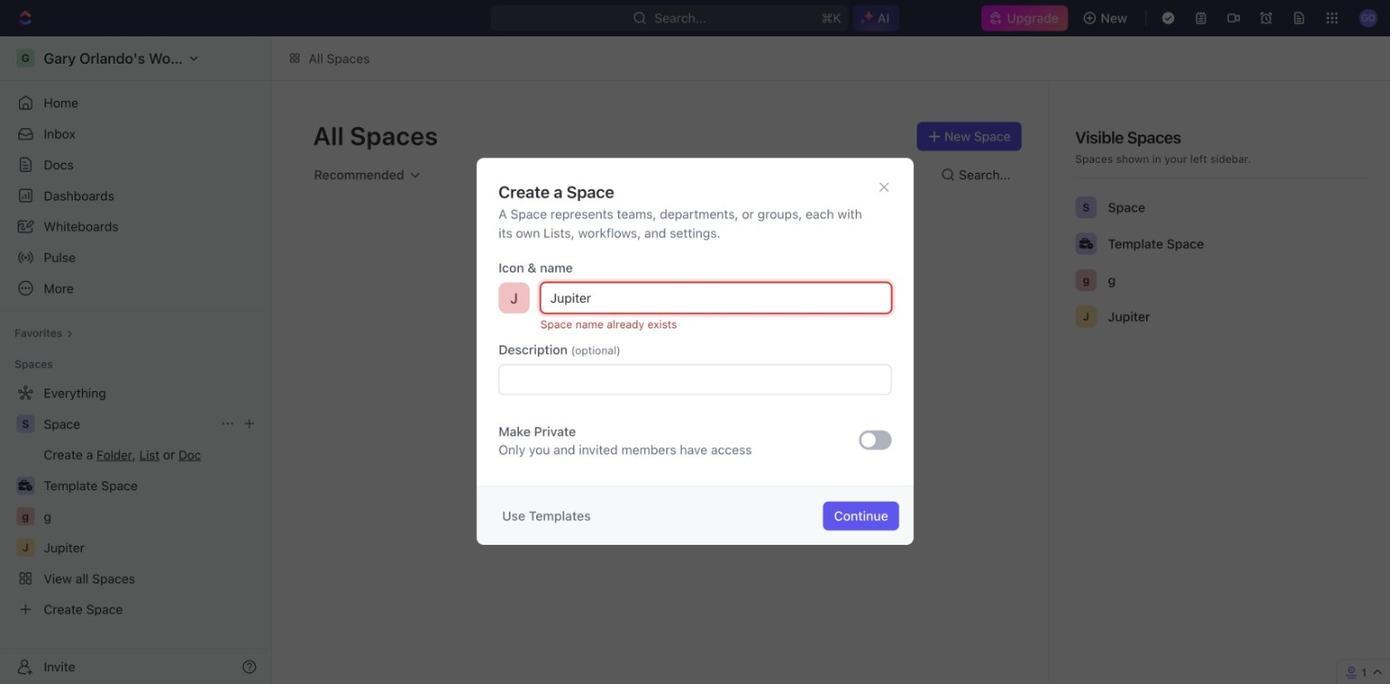 Task type: vqa. For each thing, say whether or not it's contained in the screenshot.
dialog
yes



Task type: describe. For each thing, give the bounding box(es) containing it.
sidebar navigation
[[0, 36, 272, 685]]

space, , element inside sidebar navigation
[[16, 415, 35, 433]]

g, , element
[[1075, 269, 1097, 291]]



Task type: locate. For each thing, give the bounding box(es) containing it.
jupiter, , element
[[1075, 306, 1097, 328]]

e.g. Marketing, Engineering, HR field
[[540, 283, 892, 314]]

space, , element
[[1075, 197, 1097, 218], [16, 415, 35, 433]]

1 horizontal spatial space, , element
[[1075, 197, 1097, 218]]

business time image
[[1079, 238, 1093, 249]]

0 vertical spatial space, , element
[[1075, 197, 1097, 218]]

0 horizontal spatial space, , element
[[16, 415, 35, 433]]

None field
[[499, 365, 892, 395]]

1 vertical spatial space, , element
[[16, 415, 35, 433]]

dialog
[[477, 158, 914, 545]]



